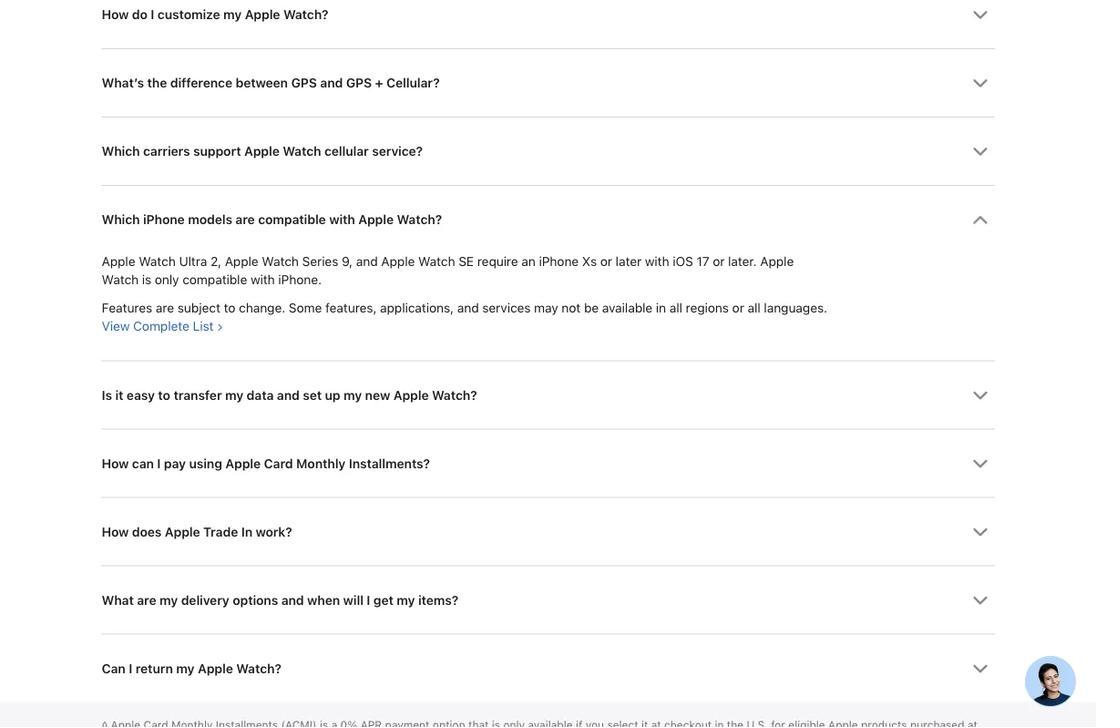 Task type: vqa. For each thing, say whether or not it's contained in the screenshot.
How can I pay using Apple Card Monthly Installments? dropdown button in the bottom of the page
yes



Task type: locate. For each thing, give the bounding box(es) containing it.
2 chevrondown image from the top
[[973, 213, 989, 228]]

1 vertical spatial to
[[158, 388, 170, 404]]

1 chevrondown image from the top
[[973, 144, 989, 160]]

change.
[[239, 301, 285, 316]]

is
[[102, 388, 112, 404]]

2 all from the left
[[748, 301, 761, 316]]

and left the +
[[320, 76, 343, 91]]

3 chevrondown image from the top
[[973, 389, 989, 404]]

0 vertical spatial watch
[[283, 144, 321, 159]]

list item
[[102, 185, 995, 361]]

all left languages.
[[748, 301, 761, 316]]

apple
[[245, 7, 280, 23], [244, 144, 280, 159], [359, 212, 394, 228], [102, 254, 135, 269], [761, 254, 794, 269], [394, 388, 429, 404], [225, 457, 261, 472], [165, 525, 200, 540], [198, 662, 233, 677]]

with
[[329, 212, 355, 228], [645, 254, 670, 269], [251, 272, 275, 288]]

watch
[[283, 144, 321, 159], [139, 254, 176, 269], [102, 272, 139, 288]]

or
[[601, 254, 613, 269], [713, 254, 725, 269], [733, 301, 745, 316]]

and left the when
[[281, 593, 304, 609]]

which iphone models are compatible with apple watch? button
[[102, 186, 995, 254]]

in
[[656, 301, 667, 316]]

1 vertical spatial are
[[156, 301, 174, 316]]

view
[[102, 319, 130, 334]]

0 horizontal spatial gps
[[291, 76, 317, 91]]

1 vertical spatial how
[[102, 457, 129, 472]]

models
[[188, 212, 232, 228]]

all
[[670, 301, 683, 316], [748, 301, 761, 316]]

4 chevrondown image from the top
[[973, 525, 989, 541]]

chevrondown image inside which carriers support apple watch cellular service? dropdown button
[[973, 144, 989, 160]]

compatible down 2,
[[183, 272, 247, 288]]

series
[[302, 254, 339, 269]]

monthly
[[296, 457, 346, 472]]

0 vertical spatial which
[[102, 144, 140, 159]]

2 chevrondown image from the top
[[973, 76, 989, 92]]

1 which from the top
[[102, 144, 140, 159]]

later
[[616, 254, 642, 269]]

easy
[[127, 388, 155, 404]]

chevrondown image inside what are my delivery options and when will i get my items? dropdown button
[[973, 594, 989, 609]]

0 horizontal spatial compatible
[[183, 272, 247, 288]]

chevrondown image inside how can i pay using apple card monthly installments? dropdown button
[[973, 457, 989, 472]]

5 chevrondown image from the top
[[973, 594, 989, 609]]

chevrondown image
[[973, 8, 989, 23], [973, 76, 989, 92], [973, 389, 989, 404], [973, 662, 989, 678]]

which carriers support apple watch cellular service?
[[102, 144, 423, 159]]

what are my delivery options and when will i get my items? button
[[102, 567, 995, 635]]

which for which iphone models are compatible with apple watch?
[[102, 212, 140, 228]]

are inside dropdown button
[[137, 593, 156, 609]]

2 vertical spatial how
[[102, 525, 129, 540]]

up
[[325, 388, 341, 404]]

and inside what are my delivery options and when will i get my items? dropdown button
[[281, 593, 304, 609]]

4 chevrondown image from the top
[[973, 662, 989, 678]]

1 horizontal spatial compatible
[[258, 212, 326, 228]]

return
[[136, 662, 173, 677]]

using
[[189, 457, 222, 472]]

compatible inside apple watch ultra 2, apple watch series 9, and apple watch se require an iphone xs or later with ios 17 or later.  apple watch is only compatible with iphone.
[[183, 272, 247, 288]]

set
[[303, 388, 322, 404]]

1 horizontal spatial with
[[329, 212, 355, 228]]

with down 'apple watch'
[[251, 272, 275, 288]]

chevrondown image inside how does apple trade in work? dropdown button
[[973, 525, 989, 541]]

how for how can i pay using apple card monthly installments?
[[102, 457, 129, 472]]

0 horizontal spatial to
[[158, 388, 170, 404]]

to
[[224, 301, 236, 316], [158, 388, 170, 404]]

to right easy
[[158, 388, 170, 404]]

list inside main content
[[102, 0, 995, 703]]

main content containing how do i customize my apple watch?
[[0, 0, 1097, 708]]

get
[[374, 593, 394, 609]]

are for delivery
[[137, 593, 156, 609]]

and right 9,
[[356, 254, 378, 269]]

watch up only
[[139, 254, 176, 269]]

watch? right new
[[432, 388, 477, 404]]

watch? up apple watch se
[[397, 212, 442, 228]]

are right what
[[137, 593, 156, 609]]

are inside features are subject to change. some features, applications, and services may not be available in all regions or all languages. view complete list
[[156, 301, 174, 316]]

how does apple trade in work?
[[102, 525, 292, 540]]

i right can
[[157, 457, 161, 472]]

1 horizontal spatial all
[[748, 301, 761, 316]]

my left data
[[225, 388, 244, 404]]

0 vertical spatial with
[[329, 212, 355, 228]]

2 vertical spatial with
[[251, 272, 275, 288]]

chevrondown image for gps
[[973, 76, 989, 92]]

data
[[247, 388, 274, 404]]

chevrondown image for will
[[973, 594, 989, 609]]

list containing how do i customize my apple watch?
[[102, 0, 995, 703]]

cellular?
[[387, 76, 440, 91]]

chevrondown image inside is it easy to transfer my data and set up my new apple watch? dropdown button
[[973, 389, 989, 404]]

all right in at right
[[670, 301, 683, 316]]

1 horizontal spatial gps
[[346, 76, 372, 91]]

to for subject
[[224, 301, 236, 316]]

and
[[320, 76, 343, 91], [356, 254, 378, 269], [457, 301, 479, 316], [277, 388, 300, 404], [281, 593, 304, 609]]

does
[[132, 525, 162, 540]]

or right 'regions'
[[733, 301, 745, 316]]

apple right new
[[394, 388, 429, 404]]

services
[[483, 301, 531, 316]]

and left services on the left of the page
[[457, 301, 479, 316]]

features
[[102, 301, 152, 316]]

i right the can on the bottom left
[[129, 662, 132, 677]]

0 horizontal spatial with
[[251, 272, 275, 288]]

an
[[522, 254, 536, 269]]

main content
[[0, 0, 1097, 708]]

compatible up the series
[[258, 212, 326, 228]]

apple up apple watch se
[[359, 212, 394, 228]]

0 vertical spatial are
[[236, 212, 255, 228]]

how can i pay using apple card monthly installments? button
[[102, 431, 995, 498]]

compatible inside which iphone models are compatible with apple watch? dropdown button
[[258, 212, 326, 228]]

compatible
[[258, 212, 326, 228], [183, 272, 247, 288]]

gps left the +
[[346, 76, 372, 91]]

or left later.
[[713, 254, 725, 269]]

is it easy to transfer my data and set up my new apple watch?
[[102, 388, 477, 404]]

pay
[[164, 457, 186, 472]]

1 vertical spatial with
[[645, 254, 670, 269]]

0 horizontal spatial all
[[670, 301, 683, 316]]

features,
[[326, 301, 377, 316]]

2 how from the top
[[102, 457, 129, 472]]

which left iphone
[[102, 212, 140, 228]]

support
[[193, 144, 241, 159]]

gps right between
[[291, 76, 317, 91]]

how left do
[[102, 7, 129, 23]]

apple up between
[[245, 7, 280, 23]]

3 chevrondown image from the top
[[973, 457, 989, 472]]

watch left "cellular"
[[283, 144, 321, 159]]

gps
[[291, 76, 317, 91], [346, 76, 372, 91]]

are right models
[[236, 212, 255, 228]]

can
[[132, 457, 154, 472]]

the
[[147, 76, 167, 91]]

2 vertical spatial are
[[137, 593, 156, 609]]

watch?
[[283, 7, 329, 23], [397, 212, 442, 228], [432, 388, 477, 404], [236, 662, 282, 677]]

to right the subject
[[224, 301, 236, 316]]

are
[[236, 212, 255, 228], [156, 301, 174, 316], [137, 593, 156, 609]]

chevrondown image inside which iphone models are compatible with apple watch? dropdown button
[[973, 213, 989, 228]]

1 vertical spatial which
[[102, 212, 140, 228]]

with up 9,
[[329, 212, 355, 228]]

to inside dropdown button
[[158, 388, 170, 404]]

i
[[151, 7, 154, 23], [157, 457, 161, 472], [367, 593, 370, 609], [129, 662, 132, 677]]

are up view complete list link
[[156, 301, 174, 316]]

how left does
[[102, 525, 129, 540]]

how
[[102, 7, 129, 23], [102, 457, 129, 472], [102, 525, 129, 540]]

1 how from the top
[[102, 7, 129, 23]]

to inside features are subject to change. some features, applications, and services may not be available in all regions or all languages. view complete list
[[224, 301, 236, 316]]

which inside dropdown button
[[102, 212, 140, 228]]

how for how do i customize my apple watch?
[[102, 7, 129, 23]]

customize
[[158, 7, 220, 23]]

with right later in the top of the page
[[645, 254, 670, 269]]

is it easy to transfer my data and set up my new apple watch? button
[[102, 362, 995, 430]]

chevrondown image inside how do i customize my apple watch? dropdown button
[[973, 8, 989, 23]]

which inside dropdown button
[[102, 144, 140, 159]]

how left can
[[102, 457, 129, 472]]

1 chevrondown image from the top
[[973, 8, 989, 23]]

is
[[142, 272, 151, 288]]

watch? up what's the difference between gps and gps + cellular?
[[283, 7, 329, 23]]

0 vertical spatial compatible
[[258, 212, 326, 228]]

3 how from the top
[[102, 525, 129, 540]]

and inside what's the difference between gps and gps + cellular? dropdown button
[[320, 76, 343, 91]]

my right get
[[397, 593, 415, 609]]

apple right later.
[[761, 254, 794, 269]]

to for easy
[[158, 388, 170, 404]]

2 which from the top
[[102, 212, 140, 228]]

it
[[115, 388, 123, 404]]

cellular
[[325, 144, 369, 159]]

chevrondown image inside what's the difference between gps and gps + cellular? dropdown button
[[973, 76, 989, 92]]

watch left is
[[102, 272, 139, 288]]

2 vertical spatial watch
[[102, 272, 139, 288]]

list
[[102, 0, 995, 703]]

2 horizontal spatial or
[[733, 301, 745, 316]]

or left later in the top of the page
[[601, 254, 613, 269]]

1 vertical spatial compatible
[[183, 272, 247, 288]]

which left carriers
[[102, 144, 140, 159]]

chevrondown image
[[973, 144, 989, 160], [973, 213, 989, 228], [973, 457, 989, 472], [973, 525, 989, 541], [973, 594, 989, 609]]

be
[[584, 301, 599, 316]]

0 vertical spatial to
[[224, 301, 236, 316]]

1 horizontal spatial to
[[224, 301, 236, 316]]

and left set
[[277, 388, 300, 404]]

0 vertical spatial how
[[102, 7, 129, 23]]

1 gps from the left
[[291, 76, 317, 91]]

chevrondown image for monthly
[[973, 457, 989, 472]]

+
[[375, 76, 383, 91]]



Task type: describe. For each thing, give the bounding box(es) containing it.
2 horizontal spatial with
[[645, 254, 670, 269]]

list item containing which iphone models are compatible with apple watch?
[[102, 185, 995, 361]]

languages.
[[764, 301, 828, 316]]

what's the difference between gps and gps + cellular? button
[[102, 50, 995, 117]]

list
[[193, 319, 214, 334]]

2,
[[211, 254, 222, 269]]

may
[[534, 301, 559, 316]]

my right the customize
[[223, 7, 242, 23]]

in
[[241, 525, 253, 540]]

can
[[102, 662, 126, 677]]

i left get
[[367, 593, 370, 609]]

ios 17
[[673, 254, 710, 269]]

how does apple trade in work? button
[[102, 499, 995, 566]]

later.
[[729, 254, 757, 269]]

what's the difference between gps and gps + cellular?
[[102, 76, 440, 91]]

apple watch ultra 2, apple watch series 9, and apple watch se require an iphone xs or later with ios 17 or later.  apple watch is only compatible with iphone.
[[102, 254, 794, 288]]

apple right return
[[198, 662, 233, 677]]

which for which carriers support apple watch cellular service?
[[102, 144, 140, 159]]

can i return my apple watch? button
[[102, 636, 995, 703]]

are for to
[[156, 301, 174, 316]]

watch? down options
[[236, 662, 282, 677]]

which carriers support apple watch cellular service? button
[[102, 118, 995, 185]]

apple inside dropdown button
[[359, 212, 394, 228]]

apple up "features"
[[102, 254, 135, 269]]

delivery
[[181, 593, 230, 609]]

how do i customize my apple watch? button
[[102, 0, 995, 49]]

what
[[102, 593, 134, 609]]

are inside dropdown button
[[236, 212, 255, 228]]

will
[[343, 593, 364, 609]]

installments?
[[349, 457, 430, 472]]

require
[[478, 254, 518, 269]]

how for how does apple trade in work?
[[102, 525, 129, 540]]

items?
[[418, 593, 459, 609]]

how can i pay using apple card monthly installments?
[[102, 457, 430, 472]]

chevrondown image inside can i return my apple watch? dropdown button
[[973, 662, 989, 678]]

between
[[236, 76, 288, 91]]

iphone xs
[[539, 254, 597, 269]]

work?
[[256, 525, 292, 540]]

apple left card
[[225, 457, 261, 472]]

chevrondown image for watch?
[[973, 8, 989, 23]]

chevrondown image for watch?
[[973, 213, 989, 228]]

card
[[264, 457, 293, 472]]

1 horizontal spatial or
[[713, 254, 725, 269]]

iphone.
[[278, 272, 322, 288]]

watch inside dropdown button
[[283, 144, 321, 159]]

apple watch se
[[381, 254, 474, 269]]

and inside features are subject to change. some features, applications, and services may not be available in all regions or all languages. view complete list
[[457, 301, 479, 316]]

apple watch
[[225, 254, 299, 269]]

iphone
[[143, 212, 185, 228]]

view complete list link
[[102, 319, 223, 334]]

subject
[[178, 301, 220, 316]]

my left delivery
[[160, 593, 178, 609]]

i right do
[[151, 7, 154, 23]]

options
[[233, 593, 278, 609]]

only
[[155, 272, 179, 288]]

what's
[[102, 76, 144, 91]]

ultra
[[179, 254, 207, 269]]

new
[[365, 388, 390, 404]]

can i return my apple watch?
[[102, 662, 282, 677]]

chevrondown image for data
[[973, 389, 989, 404]]

applications,
[[380, 301, 454, 316]]

2 gps from the left
[[346, 76, 372, 91]]

0 horizontal spatial or
[[601, 254, 613, 269]]

service?
[[372, 144, 423, 159]]

or inside features are subject to change. some features, applications, and services may not be available in all regions or all languages. view complete list
[[733, 301, 745, 316]]

available
[[603, 301, 653, 316]]

with inside dropdown button
[[329, 212, 355, 228]]

and inside apple watch ultra 2, apple watch series 9, and apple watch se require an iphone xs or later with ios 17 or later.  apple watch is only compatible with iphone.
[[356, 254, 378, 269]]

how do i customize my apple watch?
[[102, 7, 329, 23]]

1 vertical spatial watch
[[139, 254, 176, 269]]

apple right does
[[165, 525, 200, 540]]

when
[[307, 593, 340, 609]]

and inside is it easy to transfer my data and set up my new apple watch? dropdown button
[[277, 388, 300, 404]]

features are subject to change. some features, applications, and services may not be available in all regions or all languages. view complete list
[[102, 301, 828, 334]]

9,
[[342, 254, 353, 269]]

some
[[289, 301, 322, 316]]

1 all from the left
[[670, 301, 683, 316]]

regions
[[686, 301, 729, 316]]

trade
[[203, 525, 238, 540]]

what are my delivery options and when will i get my items?
[[102, 593, 459, 609]]

watch? inside dropdown button
[[397, 212, 442, 228]]

which iphone models are compatible with apple watch?
[[102, 212, 442, 228]]

my right up
[[344, 388, 362, 404]]

do
[[132, 7, 148, 23]]

carriers
[[143, 144, 190, 159]]

apple right support
[[244, 144, 280, 159]]

my right return
[[176, 662, 195, 677]]

difference
[[170, 76, 233, 91]]

complete
[[133, 319, 189, 334]]

not
[[562, 301, 581, 316]]

transfer
[[174, 388, 222, 404]]



